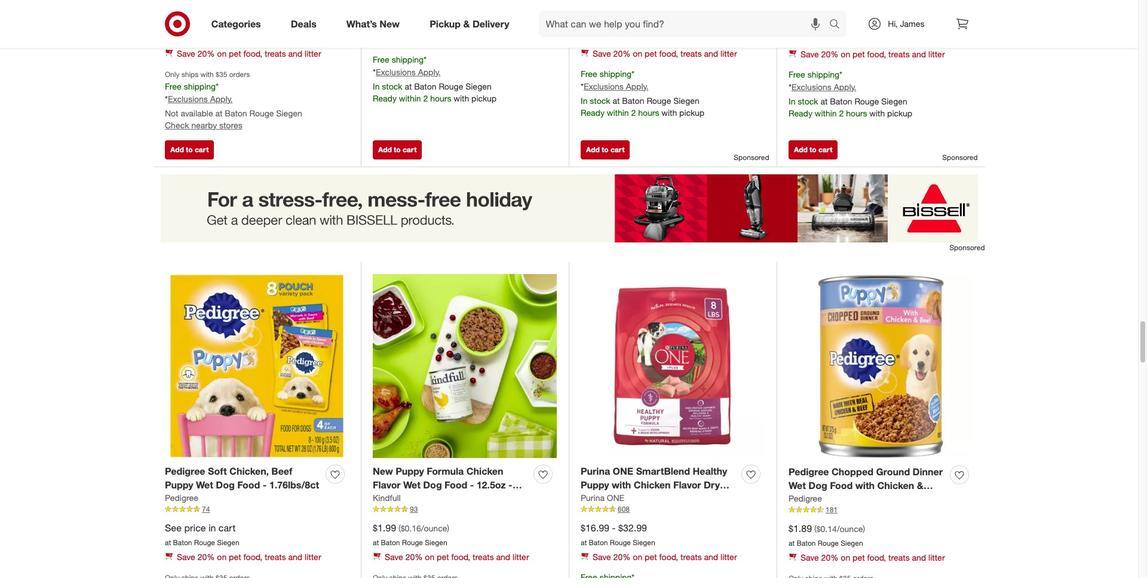 Task type: describe. For each thing, give the bounding box(es) containing it.
20% for $0.14
[[822, 553, 839, 563]]

purina for purina one smartblend healthy puppy with chicken flavor dry dog food
[[581, 466, 611, 478]]

pet for $0.37
[[229, 48, 241, 58]]

dog inside pedigree soft chicken, beef puppy wet dog food - 1.76lbs/8ct
[[216, 480, 235, 492]]

free inside 'only ships with $35 orders free shipping * * exclusions apply. not available at baton rouge siegen check nearby stores'
[[165, 81, 182, 91]]

categories link
[[201, 11, 276, 37]]

pedigree link for wet
[[789, 493, 823, 505]]

hours for sponsored
[[639, 107, 660, 118]]

pickup for $8.29 - $27.49
[[472, 93, 497, 103]]

2 horizontal spatial pickup
[[888, 108, 913, 118]]

wet for puppy
[[404, 480, 421, 492]]

2 to from the left
[[394, 145, 401, 154]]

food, for in
[[244, 552, 263, 563]]

2 for $8.29 - $27.49
[[424, 93, 428, 103]]

$1.99 ( $0.16 /ounce ) at baton rouge siegen
[[373, 523, 450, 548]]

1 to from the left
[[186, 145, 193, 154]]

at inside $17.59 - $39.49 at baton rouge siegen
[[789, 35, 795, 44]]

2 horizontal spatial 2
[[840, 108, 844, 118]]

( for $1.99
[[399, 524, 401, 534]]

rouge inside $16.99 - $32.99 at baton rouge siegen
[[610, 539, 631, 548]]

treats for $39.49
[[889, 49, 910, 59]]

exclusions down $17.59 - $39.49 at baton rouge siegen
[[792, 82, 832, 92]]

& inside pickup & delivery link
[[464, 18, 470, 30]]

pickup for sponsored
[[680, 107, 705, 118]]

$0.14
[[817, 524, 838, 535]]

on for $0.37
[[217, 48, 227, 58]]

pet for in
[[229, 552, 241, 563]]

dry
[[704, 480, 720, 492]]

$8.29 - $27.49
[[373, 19, 434, 31]]

$32.99 - $51.99 at baton rouge siegen
[[581, 19, 656, 44]]

save for $1.29
[[177, 48, 195, 58]]

608
[[618, 505, 630, 514]]

save for see
[[177, 552, 195, 563]]

dinner
[[913, 467, 943, 479]]

formula
[[427, 466, 464, 478]]

siegen inside 'only ships with $35 orders free shipping * * exclusions apply. not available at baton rouge siegen check nearby stores'
[[276, 108, 302, 118]]

litter for in
[[305, 552, 321, 563]]

beef inside pedigree soft chicken, beef puppy wet dog food - 1.76lbs/8ct
[[272, 466, 293, 478]]

puppy inside pedigree chopped ground dinner wet dog food with chicken & beef puppy - 13.2oz
[[813, 494, 841, 506]]

20% for $51.99
[[614, 48, 631, 58]]

stores
[[219, 120, 243, 130]]

93
[[410, 505, 418, 514]]

608 link
[[581, 505, 765, 515]]

on for $32.99
[[633, 552, 643, 563]]

20% for $39.49
[[822, 49, 839, 59]]

2 horizontal spatial stock
[[798, 96, 819, 106]]

orders
[[229, 70, 250, 79]]

food, for $0.37
[[244, 48, 263, 58]]

exclusions inside 'only ships with $35 orders free shipping * * exclusions apply. not available at baton rouge siegen check nearby stores'
[[168, 94, 208, 104]]

what's
[[347, 18, 377, 30]]

$0.16
[[401, 524, 421, 534]]

in for $8.29 - $27.49
[[373, 81, 380, 91]]

2 add to cart button from the left
[[373, 141, 422, 160]]

only ships with $35 orders free shipping * * exclusions apply. not available at baton rouge siegen check nearby stores
[[165, 70, 302, 130]]

chicken inside purina one smartblend healthy puppy with chicken flavor dry dog food
[[634, 480, 671, 492]]

baton inside see price in cart at baton rouge siegen
[[173, 539, 192, 548]]

food, for $0.14
[[868, 553, 887, 563]]

4 add from the left
[[795, 145, 808, 154]]

save 20% on pet food, treats and litter for $39.49
[[801, 49, 946, 59]]

pet for $39.49
[[853, 49, 866, 59]]

/ounce for $1.29
[[213, 20, 239, 30]]

181 link
[[789, 505, 974, 516]]

at inside 'only ships with $35 orders free shipping * * exclusions apply. not available at baton rouge siegen check nearby stores'
[[216, 108, 223, 118]]

) for $1.29
[[239, 20, 242, 30]]

hi, james
[[889, 19, 925, 29]]

at inside $32.99 - $51.99 at baton rouge siegen
[[581, 35, 587, 44]]

cart inside see price in cart at baton rouge siegen
[[219, 523, 236, 535]]

on for $51.99
[[633, 48, 643, 58]]

dog inside purina one smartblend healthy puppy with chicken flavor dry dog food
[[581, 493, 600, 505]]

$1.89
[[789, 523, 813, 535]]

with inside purina one smartblend healthy puppy with chicken flavor dry dog food
[[612, 480, 632, 492]]

within for sponsored
[[607, 107, 629, 118]]

save 20% on pet food, treats and litter for $0.16
[[385, 552, 529, 563]]

on for $39.49
[[841, 49, 851, 59]]

only
[[165, 70, 180, 79]]

93 link
[[373, 505, 557, 515]]

4 add to cart from the left
[[795, 145, 833, 154]]

save for $16.99
[[593, 552, 611, 563]]

save for $32.99
[[593, 48, 611, 58]]

chicken inside pedigree chopped ground dinner wet dog food with chicken & beef puppy - 13.2oz
[[878, 480, 915, 492]]

categories
[[211, 18, 261, 30]]

soft
[[208, 466, 227, 478]]

new puppy formula chicken flavor wet dog food - 12.5oz - kindfull™
[[373, 466, 513, 505]]

in
[[209, 523, 216, 535]]

healthy
[[693, 466, 728, 478]]

price
[[184, 523, 206, 535]]

) for $1.89
[[864, 524, 866, 535]]

baton inside $1.89 ( $0.14 /ounce ) at baton rouge siegen
[[797, 539, 816, 548]]

rouge inside $17.59 - $39.49 at baton rouge siegen
[[818, 35, 839, 44]]

litter for $0.37
[[305, 48, 321, 58]]

rouge inside '$1.99 ( $0.16 /ounce ) at baton rouge siegen'
[[402, 539, 423, 548]]

74
[[202, 505, 210, 514]]

food inside the new puppy formula chicken flavor wet dog food - 12.5oz - kindfull™
[[445, 480, 468, 492]]

exclusions down $32.99 - $51.99 at baton rouge siegen
[[584, 81, 624, 91]]

one for purina one smartblend healthy puppy with chicken flavor dry dog food
[[613, 466, 634, 478]]

pedigree chopped ground dinner wet dog food with chicken & beef puppy - 13.2oz
[[789, 467, 943, 506]]

1.76lbs/8ct
[[270, 480, 319, 492]]

exclusions apply. button down $32.99 - $51.99 at baton rouge siegen
[[584, 80, 649, 92]]

3 add from the left
[[587, 145, 600, 154]]

pedigree link for puppy
[[165, 493, 199, 505]]

13.2oz
[[850, 494, 880, 506]]

new puppy formula chicken flavor wet dog food - 12.5oz - kindfull™ link
[[373, 465, 529, 505]]

pet for $32.99
[[645, 552, 657, 563]]

at inside $1.89 ( $0.14 /ounce ) at baton rouge siegen
[[789, 539, 795, 548]]

save for $1.89
[[801, 553, 820, 563]]

siegen inside $1.29 ( $0.37 /ounce ) at baton rouge siegen
[[217, 35, 240, 44]]

and for $0.14
[[913, 553, 927, 563]]

shipping inside 'only ships with $35 orders free shipping * * exclusions apply. not available at baton rouge siegen check nearby stores'
[[184, 81, 216, 91]]

$8.29
[[373, 19, 396, 31]]

siegen inside $17.59 - $39.49 at baton rouge siegen
[[841, 35, 864, 44]]

flavor inside the new puppy formula chicken flavor wet dog food - 12.5oz - kindfull™
[[373, 480, 401, 492]]

siegen inside see price in cart at baton rouge siegen
[[217, 539, 240, 548]]

pickup & delivery link
[[420, 11, 525, 37]]

save 20% on pet food, treats and litter for $0.14
[[801, 553, 946, 563]]

2 horizontal spatial hours
[[847, 108, 868, 118]]

2 horizontal spatial free shipping * * exclusions apply. in stock at  baton rouge siegen ready within 2 hours with pickup
[[789, 69, 913, 118]]

$0.37
[[193, 20, 213, 30]]

on for $0.16
[[425, 552, 435, 563]]

apply. inside 'only ships with $35 orders free shipping * * exclusions apply. not available at baton rouge siegen check nearby stores'
[[210, 94, 233, 104]]

delivery
[[473, 18, 510, 30]]

$16.99
[[581, 523, 610, 535]]

- left the 12.5oz
[[470, 480, 474, 492]]

$1.89 ( $0.14 /ounce ) at baton rouge siegen
[[789, 523, 866, 548]]

at inside '$1.99 ( $0.16 /ounce ) at baton rouge siegen'
[[373, 539, 379, 548]]

pedigree up $1.89
[[789, 494, 823, 504]]

see price in cart at baton rouge siegen
[[165, 523, 240, 548]]

shipping for exclusions apply. button underneath $8.29 - $27.49
[[392, 54, 424, 64]]

rouge inside $1.29 ( $0.37 /ounce ) at baton rouge siegen
[[194, 35, 215, 44]]

save 20% on pet food, treats and litter for in
[[177, 552, 321, 563]]

free shipping * * exclusions apply. in stock at  baton rouge siegen ready within 2 hours with pickup for $8.29 - $27.49
[[373, 54, 497, 103]]

james
[[901, 19, 925, 29]]

pickup & delivery
[[430, 18, 510, 30]]

4 add to cart button from the left
[[789, 141, 838, 160]]

3 add to cart button from the left
[[581, 141, 630, 160]]

pedigree chopped ground dinner wet dog food with chicken & beef puppy - 13.2oz link
[[789, 466, 946, 506]]

siegen inside '$1.99 ( $0.16 /ounce ) at baton rouge siegen'
[[425, 539, 448, 548]]

hours for $8.29 - $27.49
[[431, 93, 452, 103]]

siegen inside $32.99 - $51.99 at baton rouge siegen
[[633, 35, 656, 44]]

$35
[[216, 70, 227, 79]]

rouge inside $1.89 ( $0.14 /ounce ) at baton rouge siegen
[[818, 539, 839, 548]]

advertisement region
[[153, 175, 986, 243]]

free for exclusions apply. button below $17.59 - $39.49 at baton rouge siegen
[[789, 69, 806, 79]]

20% for $0.16
[[406, 552, 423, 563]]

apply. for exclusions apply. button underneath $8.29 - $27.49
[[418, 67, 441, 77]]

shipping for exclusions apply. button under $32.99 - $51.99 at baton rouge siegen
[[600, 69, 632, 79]]

$32.99 inside $32.99 - $51.99 at baton rouge siegen
[[581, 19, 610, 31]]



Task type: vqa. For each thing, say whether or not it's contained in the screenshot.
the leftmost THE HIGHEST
no



Task type: locate. For each thing, give the bounding box(es) containing it.
wet down soft
[[196, 480, 213, 492]]

pedigree up see
[[165, 493, 199, 503]]

available
[[181, 108, 213, 118]]

check
[[165, 120, 189, 130]]

1 horizontal spatial ready
[[581, 107, 605, 118]]

food, for $51.99
[[660, 48, 679, 58]]

/ounce for $1.89
[[838, 524, 864, 535]]

what's new link
[[336, 11, 415, 37]]

baton
[[173, 35, 192, 44], [589, 35, 608, 44], [797, 35, 816, 44], [414, 81, 437, 91], [623, 95, 645, 106], [831, 96, 853, 106], [225, 108, 247, 118], [173, 539, 192, 548], [381, 539, 400, 548], [589, 539, 608, 548], [797, 539, 816, 548]]

) inside $1.89 ( $0.14 /ounce ) at baton rouge siegen
[[864, 524, 866, 535]]

save 20% on pet food, treats and litter up orders
[[177, 48, 321, 58]]

puppy up purina one
[[581, 480, 610, 492]]

/ounce for $1.99
[[421, 524, 447, 534]]

save for $1.99
[[385, 552, 403, 563]]

dog inside pedigree chopped ground dinner wet dog food with chicken & beef puppy - 13.2oz
[[809, 480, 828, 492]]

treats for $0.37
[[265, 48, 286, 58]]

4 to from the left
[[810, 145, 817, 154]]

free down $32.99 - $51.99 at baton rouge siegen
[[581, 69, 598, 79]]

nearby
[[192, 120, 217, 130]]

food inside pedigree soft chicken, beef puppy wet dog food - 1.76lbs/8ct
[[237, 480, 260, 492]]

( inside $1.29 ( $0.37 /ounce ) at baton rouge siegen
[[191, 20, 193, 30]]

stock for sponsored
[[590, 95, 611, 106]]

pet down $16.99 - $32.99 at baton rouge siegen
[[645, 552, 657, 563]]

pet down $1.89 ( $0.14 /ounce ) at baton rouge siegen
[[853, 553, 866, 563]]

1 vertical spatial &
[[918, 480, 924, 492]]

) right $0.37
[[239, 20, 242, 30]]

one up purina one
[[613, 466, 634, 478]]

1 vertical spatial $32.99
[[619, 523, 648, 535]]

and for $32.99
[[705, 552, 719, 563]]

purina one
[[581, 493, 625, 503]]

deals link
[[281, 11, 332, 37]]

puppy up see
[[165, 480, 193, 492]]

and for $51.99
[[705, 48, 719, 58]]

and
[[289, 48, 303, 58], [705, 48, 719, 58], [913, 49, 927, 59], [289, 552, 303, 563], [497, 552, 511, 563], [705, 552, 719, 563], [913, 553, 927, 563]]

0 horizontal spatial /ounce
[[213, 20, 239, 30]]

new up kindfull
[[373, 466, 393, 478]]

one for purina one
[[607, 493, 625, 503]]

see
[[165, 523, 182, 535]]

apply.
[[418, 67, 441, 77], [626, 81, 649, 91], [834, 82, 857, 92], [210, 94, 233, 104]]

one up 608 in the right bottom of the page
[[607, 493, 625, 503]]

pedigree left chopped
[[789, 467, 830, 479]]

ships
[[182, 70, 199, 79]]

pickup
[[430, 18, 461, 30]]

baton inside $1.29 ( $0.37 /ounce ) at baton rouge siegen
[[173, 35, 192, 44]]

chicken
[[467, 466, 504, 478], [634, 480, 671, 492], [878, 480, 915, 492]]

chicken up the 12.5oz
[[467, 466, 504, 478]]

wet inside pedigree soft chicken, beef puppy wet dog food - 1.76lbs/8ct
[[196, 480, 213, 492]]

0 vertical spatial purina
[[581, 466, 611, 478]]

2 horizontal spatial /ounce
[[838, 524, 864, 535]]

new puppy formula chicken flavor wet dog food - 12.5oz - kindfull™ image
[[373, 274, 557, 459], [373, 274, 557, 459]]

20% down $17.59 - $39.49 at baton rouge siegen
[[822, 49, 839, 59]]

pedigree inside pedigree chopped ground dinner wet dog food with chicken & beef puppy - 13.2oz
[[789, 467, 830, 479]]

puppy up $0.14 at bottom
[[813, 494, 841, 506]]

1 horizontal spatial pickup
[[680, 107, 705, 118]]

litter for $0.14
[[929, 553, 946, 563]]

2 horizontal spatial in
[[789, 96, 796, 106]]

purina one link
[[581, 493, 625, 505]]

) inside $1.29 ( $0.37 /ounce ) at baton rouge siegen
[[239, 20, 242, 30]]

puppy up kindfull™
[[396, 466, 424, 478]]

wet inside the new puppy formula chicken flavor wet dog food - 12.5oz - kindfull™
[[404, 480, 421, 492]]

exclusions apply. button down $8.29 - $27.49
[[376, 66, 441, 78]]

baton inside $16.99 - $32.99 at baton rouge siegen
[[589, 539, 608, 548]]

hi,
[[889, 19, 898, 29]]

flavor inside purina one smartblend healthy puppy with chicken flavor dry dog food
[[674, 480, 702, 492]]

pet down '$1.99 ( $0.16 /ounce ) at baton rouge siegen'
[[437, 552, 449, 563]]

flavor left dry
[[674, 480, 702, 492]]

/ounce down 93 link at the left
[[421, 524, 447, 534]]

treats down 74 "link"
[[265, 552, 286, 563]]

2 add to cart from the left
[[378, 145, 417, 154]]

1 purina from the top
[[581, 466, 611, 478]]

sponsored
[[734, 153, 770, 162], [943, 153, 978, 162], [950, 243, 986, 252]]

- left $51.99
[[612, 19, 616, 31]]

and for $0.37
[[289, 48, 303, 58]]

free down only
[[165, 81, 182, 91]]

12.5oz
[[477, 480, 506, 492]]

food down formula
[[445, 480, 468, 492]]

- right $16.99
[[612, 523, 616, 535]]

0 horizontal spatial &
[[464, 18, 470, 30]]

- inside $32.99 - $51.99 at baton rouge siegen
[[612, 19, 616, 31]]

on up $35
[[217, 48, 227, 58]]

food, for $39.49
[[868, 49, 887, 59]]

0 horizontal spatial $32.99
[[581, 19, 610, 31]]

$39.49
[[827, 19, 856, 31]]

treats for in
[[265, 552, 286, 563]]

2 horizontal spatial )
[[864, 524, 866, 535]]

not
[[165, 108, 178, 118]]

$32.99 down 608 in the right bottom of the page
[[619, 523, 648, 535]]

rouge inside $32.99 - $51.99 at baton rouge siegen
[[610, 35, 631, 44]]

0 vertical spatial new
[[380, 18, 400, 30]]

) down 181 link
[[864, 524, 866, 535]]

beef up 1.76lbs/8ct
[[272, 466, 293, 478]]

to
[[186, 145, 193, 154], [394, 145, 401, 154], [602, 145, 609, 154], [810, 145, 817, 154]]

litter for $32.99
[[721, 552, 738, 563]]

pedigree link
[[165, 493, 199, 505], [789, 493, 823, 505]]

dog up $16.99
[[581, 493, 600, 505]]

smartblend
[[637, 466, 691, 478]]

( inside '$1.99 ( $0.16 /ounce ) at baton rouge siegen'
[[399, 524, 401, 534]]

1 horizontal spatial beef
[[789, 494, 810, 506]]

0 horizontal spatial stock
[[382, 81, 403, 91]]

dog inside the new puppy formula chicken flavor wet dog food - 12.5oz - kindfull™
[[423, 480, 442, 492]]

apply. for exclusions apply. button below $17.59 - $39.49 at baton rouge siegen
[[834, 82, 857, 92]]

food,
[[244, 48, 263, 58], [660, 48, 679, 58], [868, 49, 887, 59], [244, 552, 263, 563], [452, 552, 471, 563], [660, 552, 679, 563], [868, 553, 887, 563]]

save 20% on pet food, treats and litter down 181 link
[[801, 553, 946, 563]]

1 horizontal spatial /ounce
[[421, 524, 447, 534]]

hours
[[431, 93, 452, 103], [639, 107, 660, 118], [847, 108, 868, 118]]

treats for $0.14
[[889, 553, 910, 563]]

save 20% on pet food, treats and litter down 93 link at the left
[[385, 552, 529, 563]]

one inside purina one smartblend healthy puppy with chicken flavor dry dog food
[[613, 466, 634, 478]]

1 vertical spatial beef
[[789, 494, 810, 506]]

1 horizontal spatial flavor
[[674, 480, 702, 492]]

2 horizontal spatial wet
[[789, 480, 806, 492]]

and for $0.16
[[497, 552, 511, 563]]

1 horizontal spatial &
[[918, 480, 924, 492]]

chicken,
[[230, 466, 269, 478]]

in
[[373, 81, 380, 91], [581, 95, 588, 106], [789, 96, 796, 106]]

purina inside purina one smartblend healthy puppy with chicken flavor dry dog food
[[581, 466, 611, 478]]

at
[[165, 35, 171, 44], [581, 35, 587, 44], [789, 35, 795, 44], [405, 81, 412, 91], [613, 95, 620, 106], [821, 96, 828, 106], [216, 108, 223, 118], [165, 539, 171, 548], [373, 539, 379, 548], [581, 539, 587, 548], [789, 539, 795, 548]]

pedigree inside pedigree soft chicken, beef puppy wet dog food - 1.76lbs/8ct
[[165, 466, 205, 478]]

on down $39.49
[[841, 49, 851, 59]]

stock for $8.29 - $27.49
[[382, 81, 403, 91]]

save down $17.59 - $39.49 at baton rouge siegen
[[801, 49, 820, 59]]

at inside see price in cart at baton rouge siegen
[[165, 539, 171, 548]]

apply. for exclusions apply. button under $32.99 - $51.99 at baton rouge siegen
[[626, 81, 649, 91]]

(
[[191, 20, 193, 30], [399, 524, 401, 534], [815, 524, 817, 535]]

20% down '$1.99 ( $0.16 /ounce ) at baton rouge siegen'
[[406, 552, 423, 563]]

food inside pedigree chopped ground dinner wet dog food with chicken & beef puppy - 13.2oz
[[831, 480, 853, 492]]

20% for $0.37
[[198, 48, 215, 58]]

siegen
[[217, 35, 240, 44], [633, 35, 656, 44], [841, 35, 864, 44], [466, 81, 492, 91], [674, 95, 700, 106], [882, 96, 908, 106], [276, 108, 302, 118], [217, 539, 240, 548], [425, 539, 448, 548], [633, 539, 656, 548], [841, 539, 864, 548]]

0 vertical spatial beef
[[272, 466, 293, 478]]

and for in
[[289, 552, 303, 563]]

2 flavor from the left
[[674, 480, 702, 492]]

2 purina from the top
[[581, 493, 605, 503]]

beef
[[272, 466, 293, 478], [789, 494, 810, 506]]

ready
[[373, 93, 397, 103], [581, 107, 605, 118], [789, 108, 813, 118]]

1 horizontal spatial (
[[399, 524, 401, 534]]

food up $16.99
[[603, 493, 625, 505]]

with inside 'only ships with $35 orders free shipping * * exclusions apply. not available at baton rouge siegen check nearby stores'
[[201, 70, 214, 79]]

20% for $32.99
[[614, 552, 631, 563]]

wet up kindfull™
[[404, 480, 421, 492]]

flavor up kindfull
[[373, 480, 401, 492]]

1 horizontal spatial in
[[581, 95, 588, 106]]

) inside '$1.99 ( $0.16 /ounce ) at baton rouge siegen'
[[447, 524, 450, 534]]

wet
[[196, 480, 213, 492], [404, 480, 421, 492], [789, 480, 806, 492]]

& inside pedigree chopped ground dinner wet dog food with chicken & beef puppy - 13.2oz
[[918, 480, 924, 492]]

food, for $0.16
[[452, 552, 471, 563]]

- inside $17.59 - $39.49 at baton rouge siegen
[[821, 19, 824, 31]]

pedigree soft chicken, beef puppy wet dog food - 1.76lbs/8ct
[[165, 466, 319, 492]]

save 20% on pet food, treats and litter down what can we help you find? suggestions appear below search box
[[593, 48, 738, 58]]

pet for $0.14
[[853, 553, 866, 563]]

dog down soft
[[216, 480, 235, 492]]

siegen inside $1.89 ( $0.14 /ounce ) at baton rouge siegen
[[841, 539, 864, 548]]

kindfull™
[[373, 493, 413, 505]]

pet for $51.99
[[645, 48, 657, 58]]

20% down $32.99 - $51.99 at baton rouge siegen
[[614, 48, 631, 58]]

exclusions apply. button up available
[[168, 93, 233, 105]]

-
[[399, 19, 403, 31], [612, 19, 616, 31], [821, 19, 824, 31], [263, 480, 267, 492], [470, 480, 474, 492], [509, 480, 513, 492], [844, 494, 848, 506], [612, 523, 616, 535]]

( for $1.29
[[191, 20, 193, 30]]

treats down the hi,
[[889, 49, 910, 59]]

0 horizontal spatial ready
[[373, 93, 397, 103]]

chicken down ground
[[878, 480, 915, 492]]

( for $1.89
[[815, 524, 817, 535]]

free
[[373, 54, 390, 64], [581, 69, 598, 79], [789, 69, 806, 79], [165, 81, 182, 91]]

1 add from the left
[[170, 145, 184, 154]]

new inside the new puppy formula chicken flavor wet dog food - 12.5oz - kindfull™
[[373, 466, 393, 478]]

baton inside 'only ships with $35 orders free shipping * * exclusions apply. not available at baton rouge siegen check nearby stores'
[[225, 108, 247, 118]]

save 20% on pet food, treats and litter down 608 link
[[593, 552, 738, 563]]

food inside purina one smartblend healthy puppy with chicken flavor dry dog food
[[603, 493, 625, 505]]

litter for $39.49
[[929, 49, 946, 59]]

0 horizontal spatial free shipping * * exclusions apply. in stock at  baton rouge siegen ready within 2 hours with pickup
[[373, 54, 497, 103]]

1 horizontal spatial )
[[447, 524, 450, 534]]

What can we help you find? suggestions appear below search field
[[539, 11, 833, 37]]

$32.99
[[581, 19, 610, 31], [619, 523, 648, 535]]

$1.29
[[165, 19, 188, 31]]

treats down what can we help you find? suggestions appear below search box
[[681, 48, 702, 58]]

purina one smartblend healthy puppy with chicken flavor dry dog food
[[581, 466, 728, 505]]

puppy inside pedigree soft chicken, beef puppy wet dog food - 1.76lbs/8ct
[[165, 480, 193, 492]]

treats for $0.16
[[473, 552, 494, 563]]

purina up $16.99
[[581, 493, 605, 503]]

ready for $8.29 - $27.49
[[373, 93, 397, 103]]

rouge inside see price in cart at baton rouge siegen
[[194, 539, 215, 548]]

1 horizontal spatial stock
[[590, 95, 611, 106]]

shipping down $8.29 - $27.49
[[392, 54, 424, 64]]

0 vertical spatial $32.99
[[581, 19, 610, 31]]

at inside $16.99 - $32.99 at baton rouge siegen
[[581, 539, 587, 548]]

$1.99
[[373, 523, 396, 535]]

20%
[[198, 48, 215, 58], [614, 48, 631, 58], [822, 49, 839, 59], [198, 552, 215, 563], [406, 552, 423, 563], [614, 552, 631, 563], [822, 553, 839, 563]]

1 vertical spatial new
[[373, 466, 393, 478]]

free for exclusions apply. button underneath $8.29 - $27.49
[[373, 54, 390, 64]]

/ounce inside '$1.99 ( $0.16 /ounce ) at baton rouge siegen'
[[421, 524, 447, 534]]

beef up $1.89
[[789, 494, 810, 506]]

0 vertical spatial &
[[464, 18, 470, 30]]

exclusions apply. button down $17.59 - $39.49 at baton rouge siegen
[[792, 81, 857, 93]]

treats down deals link
[[265, 48, 286, 58]]

$51.99
[[619, 19, 648, 31]]

1 flavor from the left
[[373, 480, 401, 492]]

ground
[[877, 467, 911, 479]]

new inside what's new link
[[380, 18, 400, 30]]

2 horizontal spatial chicken
[[878, 480, 915, 492]]

save down '$1.99 ( $0.16 /ounce ) at baton rouge siegen'
[[385, 552, 403, 563]]

- right the 12.5oz
[[509, 480, 513, 492]]

2 for sponsored
[[632, 107, 636, 118]]

food
[[237, 480, 260, 492], [445, 480, 468, 492], [831, 480, 853, 492], [603, 493, 625, 505]]

save 20% on pet food, treats and litter down the hi,
[[801, 49, 946, 59]]

add to cart button
[[165, 141, 214, 160], [373, 141, 422, 160], [581, 141, 630, 160], [789, 141, 838, 160]]

free down the $17.59
[[789, 69, 806, 79]]

purina one smartblend healthy puppy with chicken flavor dry dog food link
[[581, 465, 737, 505]]

1 horizontal spatial hours
[[639, 107, 660, 118]]

save down $16.99 - $32.99 at baton rouge siegen
[[593, 552, 611, 563]]

shipping down $17.59 - $39.49 at baton rouge siegen
[[808, 69, 840, 79]]

0 horizontal spatial flavor
[[373, 480, 401, 492]]

pet up orders
[[229, 48, 241, 58]]

2 horizontal spatial within
[[815, 108, 837, 118]]

0 horizontal spatial beef
[[272, 466, 293, 478]]

0 horizontal spatial wet
[[196, 480, 213, 492]]

treats for $32.99
[[681, 552, 702, 563]]

baton inside $32.99 - $51.99 at baton rouge siegen
[[589, 35, 608, 44]]

0 horizontal spatial 2
[[424, 93, 428, 103]]

$17.59 - $39.49 at baton rouge siegen
[[789, 19, 864, 44]]

free down $8.29
[[373, 54, 390, 64]]

2 add from the left
[[378, 145, 392, 154]]

siegen inside $16.99 - $32.99 at baton rouge siegen
[[633, 539, 656, 548]]

add
[[170, 145, 184, 154], [378, 145, 392, 154], [587, 145, 600, 154], [795, 145, 808, 154]]

1 horizontal spatial 2
[[632, 107, 636, 118]]

free shipping * * exclusions apply. in stock at  baton rouge siegen ready within 2 hours with pickup for sponsored
[[581, 69, 705, 118]]

pedigree left soft
[[165, 466, 205, 478]]

0 horizontal spatial pedigree link
[[165, 493, 199, 505]]

exclusions up available
[[168, 94, 208, 104]]

( right $1.89
[[815, 524, 817, 535]]

add to cart
[[170, 145, 209, 154], [378, 145, 417, 154], [587, 145, 625, 154], [795, 145, 833, 154]]

with
[[201, 70, 214, 79], [454, 93, 469, 103], [662, 107, 678, 118], [870, 108, 886, 118], [612, 480, 632, 492], [856, 480, 875, 492]]

/ounce inside $1.29 ( $0.37 /ounce ) at baton rouge siegen
[[213, 20, 239, 30]]

0 horizontal spatial pickup
[[472, 93, 497, 103]]

pet for $0.16
[[437, 552, 449, 563]]

1 horizontal spatial chicken
[[634, 480, 671, 492]]

) down 93 link at the left
[[447, 524, 450, 534]]

ready for sponsored
[[581, 107, 605, 118]]

/ounce down the 181
[[838, 524, 864, 535]]

( inside $1.89 ( $0.14 /ounce ) at baton rouge siegen
[[815, 524, 817, 535]]

baton inside '$1.99 ( $0.16 /ounce ) at baton rouge siegen'
[[381, 539, 400, 548]]

$17.59
[[789, 19, 818, 31]]

1 horizontal spatial pedigree link
[[789, 493, 823, 505]]

1 vertical spatial one
[[607, 493, 625, 503]]

$16.99 - $32.99 at baton rouge siegen
[[581, 523, 656, 548]]

exclusions down $8.29 - $27.49
[[376, 67, 416, 77]]

rouge inside 'only ships with $35 orders free shipping * * exclusions apply. not available at baton rouge siegen check nearby stores'
[[250, 108, 274, 118]]

181
[[826, 506, 838, 515]]

save down $1.89 ( $0.14 /ounce ) at baton rouge siegen
[[801, 553, 820, 563]]

exclusions
[[376, 67, 416, 77], [584, 81, 624, 91], [792, 82, 832, 92], [168, 94, 208, 104]]

20% down $1.29 ( $0.37 /ounce ) at baton rouge siegen
[[198, 48, 215, 58]]

- right $8.29
[[399, 19, 403, 31]]

- inside pedigree chopped ground dinner wet dog food with chicken & beef puppy - 13.2oz
[[844, 494, 848, 506]]

food down chicken,
[[237, 480, 260, 492]]

search
[[825, 19, 853, 31]]

pedigree soft chicken, beef puppy wet dog food - 1.76lbs/8ct link
[[165, 465, 321, 493]]

save down $32.99 - $51.99 at baton rouge siegen
[[593, 48, 611, 58]]

dog down formula
[[423, 480, 442, 492]]

save for $17.59
[[801, 49, 820, 59]]

purina inside 'link'
[[581, 493, 605, 503]]

wet for soft
[[196, 480, 213, 492]]

chopped
[[832, 467, 874, 479]]

pedigree link up $1.89
[[789, 493, 823, 505]]

0 horizontal spatial chicken
[[467, 466, 504, 478]]

2 horizontal spatial ready
[[789, 108, 813, 118]]

- inside pedigree soft chicken, beef puppy wet dog food - 1.76lbs/8ct
[[263, 480, 267, 492]]

within for $8.29 - $27.49
[[399, 93, 421, 103]]

treats down 181 link
[[889, 553, 910, 563]]

apply. down $27.49
[[418, 67, 441, 77]]

chicken down smartblend
[[634, 480, 671, 492]]

( right $1.29
[[191, 20, 193, 30]]

kindfull link
[[373, 493, 401, 505]]

$32.99 left $51.99
[[581, 19, 610, 31]]

on for in
[[217, 552, 227, 563]]

food down chopped
[[831, 480, 853, 492]]

chicken inside the new puppy formula chicken flavor wet dog food - 12.5oz - kindfull™
[[467, 466, 504, 478]]

$27.49
[[405, 19, 434, 31]]

3 add to cart from the left
[[587, 145, 625, 154]]

puppy inside the new puppy formula chicken flavor wet dog food - 12.5oz - kindfull™
[[396, 466, 424, 478]]

shipping for exclusions apply. button below $17.59 - $39.49 at baton rouge siegen
[[808, 69, 840, 79]]

search button
[[825, 11, 853, 39]]

litter for $0.16
[[513, 552, 529, 563]]

shipping down $32.99 - $51.99 at baton rouge siegen
[[600, 69, 632, 79]]

save 20% on pet food, treats and litter for $32.99
[[593, 552, 738, 563]]

dog
[[216, 480, 235, 492], [423, 480, 442, 492], [809, 480, 828, 492], [581, 493, 600, 505]]

check nearby stores button
[[165, 119, 243, 131]]

1 vertical spatial purina
[[581, 493, 605, 503]]

deals
[[291, 18, 317, 30]]

& down dinner
[[918, 480, 924, 492]]

baton inside $17.59 - $39.49 at baton rouge siegen
[[797, 35, 816, 44]]

pet down see price in cart at baton rouge siegen
[[229, 552, 241, 563]]

with inside pedigree chopped ground dinner wet dog food with chicken & beef puppy - 13.2oz
[[856, 480, 875, 492]]

1 horizontal spatial free shipping * * exclusions apply. in stock at  baton rouge siegen ready within 2 hours with pickup
[[581, 69, 705, 118]]

on down $51.99
[[633, 48, 643, 58]]

one inside purina one 'link'
[[607, 493, 625, 503]]

$1.29 ( $0.37 /ounce ) at baton rouge siegen
[[165, 19, 242, 44]]

0 horizontal spatial (
[[191, 20, 193, 30]]

1 horizontal spatial wet
[[404, 480, 421, 492]]

1 add to cart button from the left
[[165, 141, 214, 160]]

in for sponsored
[[581, 95, 588, 106]]

kindfull
[[373, 493, 401, 503]]

treats for $51.99
[[681, 48, 702, 58]]

- inside $16.99 - $32.99 at baton rouge siegen
[[612, 523, 616, 535]]

save 20% on pet food, treats and litter down in
[[177, 552, 321, 563]]

exclusions apply. button
[[376, 66, 441, 78], [584, 80, 649, 92], [792, 81, 857, 93], [168, 93, 233, 105]]

free for exclusions apply. button under $32.99 - $51.99 at baton rouge siegen
[[581, 69, 598, 79]]

treats down 608 link
[[681, 552, 702, 563]]

and for $39.49
[[913, 49, 927, 59]]

apply. down $35
[[210, 94, 233, 104]]

litter for $51.99
[[721, 48, 738, 58]]

1 horizontal spatial within
[[607, 107, 629, 118]]

treats down 93 link at the left
[[473, 552, 494, 563]]

purina one smartblend healthy puppy with chicken flavor dry dog food image
[[581, 274, 765, 459], [581, 274, 765, 459]]

rouge
[[194, 35, 215, 44], [610, 35, 631, 44], [818, 35, 839, 44], [439, 81, 464, 91], [647, 95, 672, 106], [855, 96, 880, 106], [250, 108, 274, 118], [194, 539, 215, 548], [402, 539, 423, 548], [610, 539, 631, 548], [818, 539, 839, 548]]

within
[[399, 93, 421, 103], [607, 107, 629, 118], [815, 108, 837, 118]]

1 add to cart from the left
[[170, 145, 209, 154]]

apply. down $17.59 - $39.49 at baton rouge siegen
[[834, 82, 857, 92]]

food, for $32.99
[[660, 552, 679, 563]]

on down $1.89 ( $0.14 /ounce ) at baton rouge siegen
[[841, 553, 851, 563]]

save down see price in cart at baton rouge siegen
[[177, 552, 195, 563]]

save 20% on pet food, treats and litter for $51.99
[[593, 48, 738, 58]]

1 horizontal spatial $32.99
[[619, 523, 648, 535]]

) for $1.99
[[447, 524, 450, 534]]

*
[[424, 54, 427, 64], [373, 67, 376, 77], [632, 69, 635, 79], [840, 69, 843, 79], [581, 81, 584, 91], [216, 81, 219, 91], [789, 82, 792, 92], [165, 94, 168, 104]]

0 horizontal spatial )
[[239, 20, 242, 30]]

on for $0.14
[[841, 553, 851, 563]]

shipping down ships
[[184, 81, 216, 91]]

save up ships
[[177, 48, 195, 58]]

( right $1.99
[[399, 524, 401, 534]]

what's new
[[347, 18, 400, 30]]

2 horizontal spatial (
[[815, 524, 817, 535]]

/ounce inside $1.89 ( $0.14 /ounce ) at baton rouge siegen
[[838, 524, 864, 535]]

on down see price in cart at baton rouge siegen
[[217, 552, 227, 563]]

0 horizontal spatial in
[[373, 81, 380, 91]]

shipping
[[392, 54, 424, 64], [600, 69, 632, 79], [808, 69, 840, 79], [184, 81, 216, 91]]

pedigree soft chicken, beef puppy wet dog food - 1.76lbs/8ct image
[[165, 274, 349, 459], [165, 274, 349, 459]]

puppy inside purina one smartblend healthy puppy with chicken flavor dry dog food
[[581, 480, 610, 492]]

3 to from the left
[[602, 145, 609, 154]]

& right pickup
[[464, 18, 470, 30]]

74 link
[[165, 505, 349, 515]]

pet
[[229, 48, 241, 58], [645, 48, 657, 58], [853, 49, 866, 59], [229, 552, 241, 563], [437, 552, 449, 563], [645, 552, 657, 563], [853, 553, 866, 563]]

$32.99 inside $16.99 - $32.99 at baton rouge siegen
[[619, 523, 648, 535]]

0 horizontal spatial hours
[[431, 93, 452, 103]]

apply. down $32.99 - $51.99 at baton rouge siegen
[[626, 81, 649, 91]]

puppy
[[396, 466, 424, 478], [165, 480, 193, 492], [581, 480, 610, 492], [813, 494, 841, 506]]

20% for in
[[198, 552, 215, 563]]

0 vertical spatial one
[[613, 466, 634, 478]]

wet inside pedigree chopped ground dinner wet dog food with chicken & beef puppy - 13.2oz
[[789, 480, 806, 492]]

0 horizontal spatial within
[[399, 93, 421, 103]]

pedigree link up see
[[165, 493, 199, 505]]

purina for purina one
[[581, 493, 605, 503]]

pedigree chopped ground dinner wet dog food with chicken & beef puppy - 13.2oz image
[[789, 274, 974, 459], [789, 274, 974, 459]]

purina up purina one
[[581, 466, 611, 478]]

at inside $1.29 ( $0.37 /ounce ) at baton rouge siegen
[[165, 35, 171, 44]]

cart
[[195, 145, 209, 154], [403, 145, 417, 154], [611, 145, 625, 154], [819, 145, 833, 154], [219, 523, 236, 535]]

beef inside pedigree chopped ground dinner wet dog food with chicken & beef puppy - 13.2oz
[[789, 494, 810, 506]]

save 20% on pet food, treats and litter for $0.37
[[177, 48, 321, 58]]



